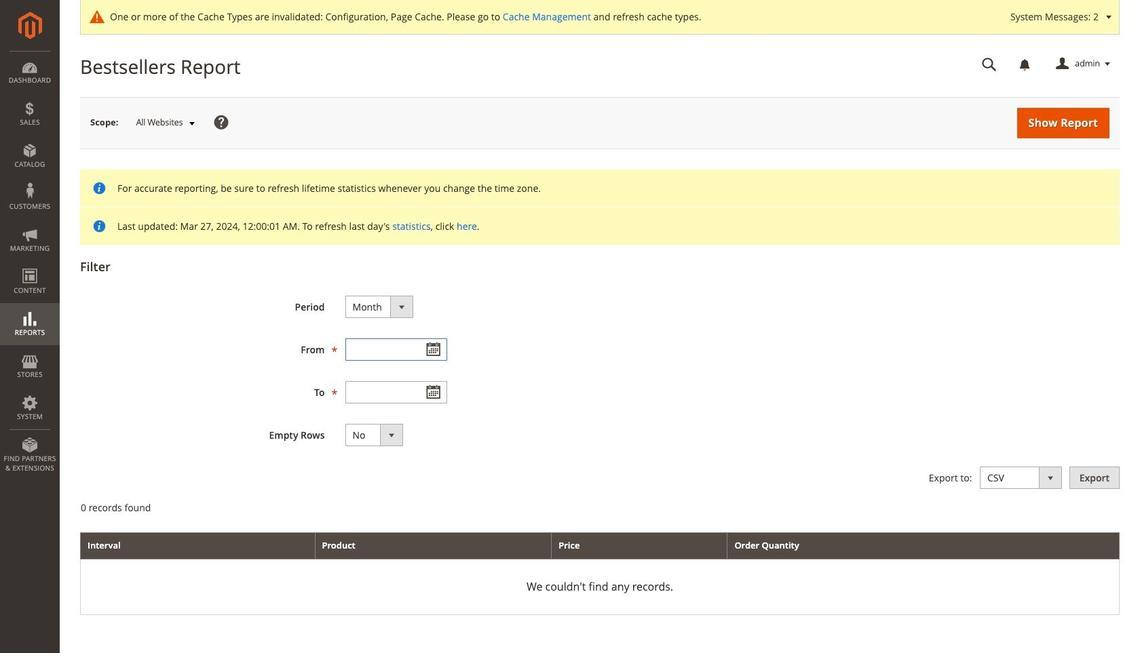 Task type: locate. For each thing, give the bounding box(es) containing it.
None text field
[[973, 52, 1007, 76], [345, 382, 447, 404], [973, 52, 1007, 76], [345, 382, 447, 404]]

magento admin panel image
[[18, 12, 42, 39]]

None text field
[[345, 339, 447, 361]]

menu bar
[[0, 51, 60, 480]]



